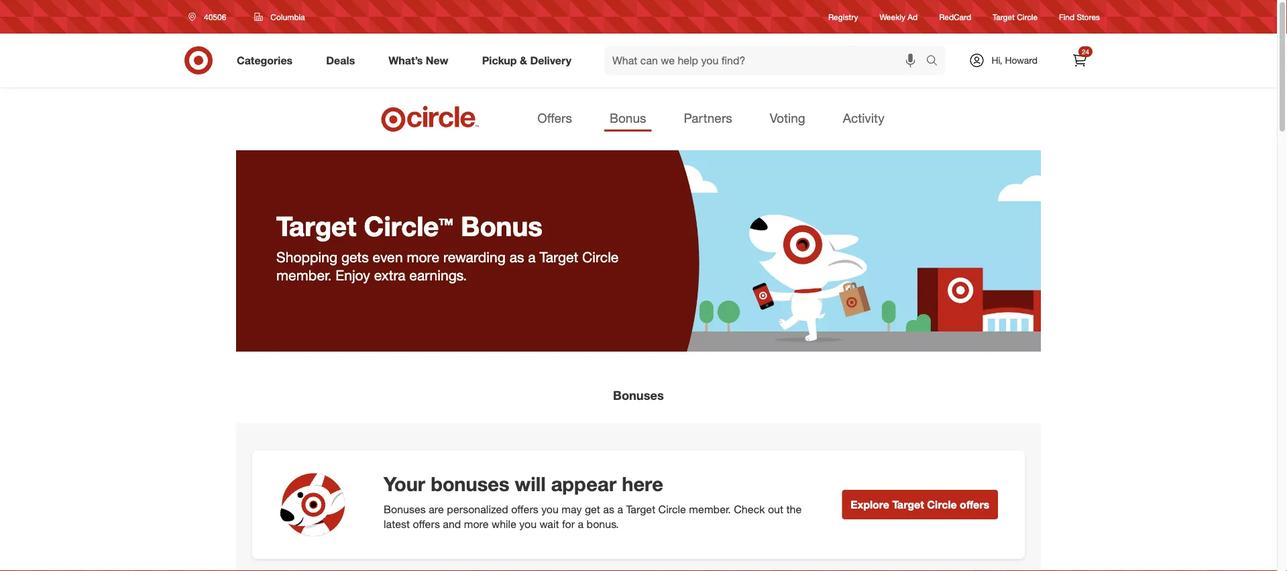 Task type: locate. For each thing, give the bounding box(es) containing it.
weekly ad
[[880, 12, 918, 22]]

check
[[734, 503, 765, 516]]

will
[[515, 472, 546, 496]]

columbia
[[271, 12, 305, 22]]

appear
[[551, 472, 617, 496]]

what's
[[389, 54, 423, 67]]

1 vertical spatial a
[[618, 503, 623, 516]]

you
[[542, 503, 559, 516], [520, 518, 537, 531]]

1 vertical spatial bonuses
[[384, 503, 426, 516]]

1 horizontal spatial offers
[[511, 503, 539, 516]]

1 horizontal spatial you
[[542, 503, 559, 516]]

bonus.
[[587, 518, 619, 531]]

0 vertical spatial a
[[528, 248, 536, 265]]

0 horizontal spatial bonuses
[[384, 503, 426, 516]]

find stores
[[1060, 12, 1100, 22]]

0 horizontal spatial more
[[407, 248, 440, 265]]

target inside the "bonuses are personalized offers you may get as a target circle member. check out the latest offers and more while you wait for a bonus."
[[626, 503, 656, 516]]

more up 'earnings.'
[[407, 248, 440, 265]]

0 vertical spatial more
[[407, 248, 440, 265]]

pickup & delivery link
[[471, 46, 589, 75]]

bonuses
[[613, 388, 664, 403], [384, 503, 426, 516]]

bonuses
[[431, 472, 510, 496]]

may
[[562, 503, 582, 516]]

offers
[[960, 498, 990, 511], [511, 503, 539, 516], [413, 518, 440, 531]]

0 horizontal spatial member.
[[276, 266, 332, 283]]

1 vertical spatial you
[[520, 518, 537, 531]]

1 horizontal spatial bonuses
[[613, 388, 664, 403]]

enjoy
[[336, 266, 370, 283]]

activity link
[[838, 106, 890, 132]]

a right rewarding
[[528, 248, 536, 265]]

more down personalized
[[464, 518, 489, 531]]

member. inside the "bonuses are personalized offers you may get as a target circle member. check out the latest offers and more while you wait for a bonus."
[[689, 503, 731, 516]]

bonuses are personalized offers you may get as a target circle member. check out the latest offers and more while you wait for a bonus.
[[384, 503, 802, 531]]

as
[[510, 248, 524, 265], [603, 503, 615, 516]]

0 vertical spatial bonus
[[610, 110, 646, 125]]

0 horizontal spatial you
[[520, 518, 537, 531]]

explore target circle offers
[[851, 498, 990, 511]]

gets
[[341, 248, 369, 265]]

more inside the "bonuses are personalized offers you may get as a target circle member. check out the latest offers and more while you wait for a bonus."
[[464, 518, 489, 531]]

bonus
[[610, 110, 646, 125], [461, 210, 543, 243]]

1 horizontal spatial bonus
[[610, 110, 646, 125]]

and
[[443, 518, 461, 531]]

1 horizontal spatial member.
[[689, 503, 731, 516]]

a
[[528, 248, 536, 265], [618, 503, 623, 516], [578, 518, 584, 531]]

40506 button
[[180, 5, 240, 29]]

target circle logo image
[[379, 105, 481, 133]]

1 vertical spatial as
[[603, 503, 615, 516]]

find stores link
[[1060, 11, 1100, 23]]

member. left check
[[689, 503, 731, 516]]

explore
[[851, 498, 890, 511]]

personalized
[[447, 503, 509, 516]]

bonuses inside the "bonuses are personalized offers you may get as a target circle member. check out the latest offers and more while you wait for a bonus."
[[384, 503, 426, 516]]

more inside target circle ™ bonus shopping gets even more rewarding as a target circle member. enjoy extra earnings.
[[407, 248, 440, 265]]

voting
[[770, 110, 806, 125]]

offers inside explore target circle offers link
[[960, 498, 990, 511]]

0 vertical spatial member.
[[276, 266, 332, 283]]

0 horizontal spatial bonus
[[461, 210, 543, 243]]

member.
[[276, 266, 332, 283], [689, 503, 731, 516]]

as inside the "bonuses are personalized offers you may get as a target circle member. check out the latest offers and more while you wait for a bonus."
[[603, 503, 615, 516]]

shopping
[[276, 248, 338, 265]]

categories link
[[225, 46, 309, 75]]

search
[[920, 55, 952, 68]]

redcard link
[[940, 11, 972, 23]]

you up the wait at the bottom left of the page
[[542, 503, 559, 516]]

hi,
[[992, 54, 1003, 66]]

a up bonus.
[[618, 503, 623, 516]]

1 horizontal spatial more
[[464, 518, 489, 531]]

1 horizontal spatial a
[[578, 518, 584, 531]]

what's new link
[[377, 46, 465, 75]]

40506
[[204, 12, 226, 22]]

deals link
[[315, 46, 372, 75]]

1 horizontal spatial as
[[603, 503, 615, 516]]

1 vertical spatial more
[[464, 518, 489, 531]]

0 vertical spatial as
[[510, 248, 524, 265]]

pickup & delivery
[[482, 54, 572, 67]]

your
[[384, 472, 426, 496]]

are
[[429, 503, 444, 516]]

the
[[787, 503, 802, 516]]

0 vertical spatial bonuses
[[613, 388, 664, 403]]

weekly
[[880, 12, 906, 22]]

bonuses for bonuses are personalized offers you may get as a target circle member. check out the latest offers and more while you wait for a bonus.
[[384, 503, 426, 516]]

circle
[[1017, 12, 1038, 22], [364, 210, 439, 243], [582, 248, 619, 265], [928, 498, 957, 511], [659, 503, 686, 516]]

categories
[[237, 54, 293, 67]]

what's new
[[389, 54, 449, 67]]

2 horizontal spatial a
[[618, 503, 623, 516]]

member. down shopping
[[276, 266, 332, 283]]

as inside target circle ™ bonus shopping gets even more rewarding as a target circle member. enjoy extra earnings.
[[510, 248, 524, 265]]

0 horizontal spatial a
[[528, 248, 536, 265]]

1 vertical spatial member.
[[689, 503, 731, 516]]

activity
[[843, 110, 885, 125]]

find
[[1060, 12, 1075, 22]]

a right for
[[578, 518, 584, 531]]

more
[[407, 248, 440, 265], [464, 518, 489, 531]]

bonus link
[[605, 106, 652, 132]]

explore target circle offers link
[[842, 490, 998, 519]]

1 vertical spatial bonus
[[461, 210, 543, 243]]

ad
[[908, 12, 918, 22]]

as right get
[[603, 503, 615, 516]]

partners link
[[679, 106, 738, 132]]

24
[[1082, 47, 1090, 56]]

0 horizontal spatial as
[[510, 248, 524, 265]]

target
[[993, 12, 1015, 22], [276, 210, 357, 243], [540, 248, 579, 265], [893, 498, 925, 511], [626, 503, 656, 516]]

wait
[[540, 518, 559, 531]]

2 horizontal spatial offers
[[960, 498, 990, 511]]

offers link
[[532, 106, 578, 132]]

target circle ™ bonus shopping gets even more rewarding as a target circle member. enjoy extra earnings.
[[276, 210, 619, 283]]

as right rewarding
[[510, 248, 524, 265]]

2 vertical spatial a
[[578, 518, 584, 531]]

out
[[768, 503, 784, 516]]

even
[[373, 248, 403, 265]]

you left the wait at the bottom left of the page
[[520, 518, 537, 531]]

extra
[[374, 266, 406, 283]]



Task type: vqa. For each thing, say whether or not it's contained in the screenshot.
hot1
no



Task type: describe. For each thing, give the bounding box(es) containing it.
member. inside target circle ™ bonus shopping gets even more rewarding as a target circle member. enjoy extra earnings.
[[276, 266, 332, 283]]

stores
[[1077, 12, 1100, 22]]

registry link
[[829, 11, 859, 23]]

redcard
[[940, 12, 972, 22]]

new
[[426, 54, 449, 67]]

get
[[585, 503, 600, 516]]

columbia button
[[246, 5, 314, 29]]

circle inside the "bonuses are personalized offers you may get as a target circle member. check out the latest offers and more while you wait for a bonus."
[[659, 503, 686, 516]]

deals
[[326, 54, 355, 67]]

partners
[[684, 110, 733, 125]]

bonus inside target circle ™ bonus shopping gets even more rewarding as a target circle member. enjoy extra earnings.
[[461, 210, 543, 243]]

latest
[[384, 518, 410, 531]]

target circle link
[[993, 11, 1038, 23]]

0 vertical spatial you
[[542, 503, 559, 516]]

registry
[[829, 12, 859, 22]]

a inside target circle ™ bonus shopping gets even more rewarding as a target circle member. enjoy extra earnings.
[[528, 248, 536, 265]]

&
[[520, 54, 527, 67]]

bonuses for bonuses
[[613, 388, 664, 403]]

™
[[439, 212, 453, 242]]

delivery
[[530, 54, 572, 67]]

search button
[[920, 46, 952, 78]]

while
[[492, 518, 517, 531]]

rewarding
[[443, 248, 506, 265]]

0 horizontal spatial offers
[[413, 518, 440, 531]]

for
[[562, 518, 575, 531]]

weekly ad link
[[880, 11, 918, 23]]

earnings.
[[410, 266, 467, 283]]

hi, howard
[[992, 54, 1038, 66]]

What can we help you find? suggestions appear below search field
[[605, 46, 930, 75]]

here
[[622, 472, 663, 496]]

pickup
[[482, 54, 517, 67]]

your bonuses will appear here
[[384, 472, 663, 496]]

offers for circle
[[960, 498, 990, 511]]

voting link
[[765, 106, 811, 132]]

offers
[[538, 110, 572, 125]]

offers for personalized
[[511, 503, 539, 516]]

howard
[[1006, 54, 1038, 66]]

24 link
[[1066, 46, 1095, 75]]

target circle
[[993, 12, 1038, 22]]



